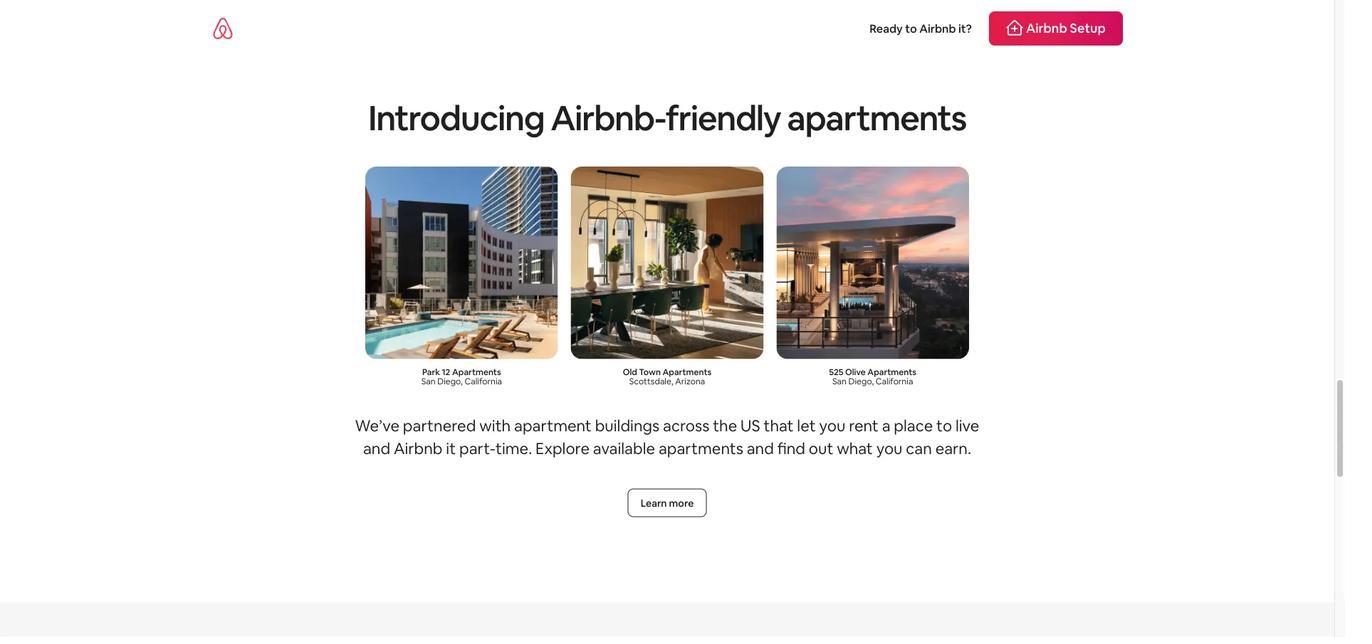Task type: vqa. For each thing, say whether or not it's contained in the screenshot.


Task type: locate. For each thing, give the bounding box(es) containing it.
2 diego, from the left
[[849, 376, 874, 387]]

airbnb left setup
[[1026, 20, 1067, 37]]

1 apartments from the left
[[452, 367, 501, 378]]

to left live on the bottom right
[[937, 416, 952, 437]]

apartments right 12
[[452, 367, 501, 378]]

to
[[905, 21, 917, 36], [937, 416, 952, 437]]

525
[[829, 367, 844, 378]]

san inside park 12 apartments san diego, california
[[421, 376, 436, 387]]

a
[[882, 416, 891, 437]]

arizona
[[675, 376, 705, 387]]

0 horizontal spatial airbnb
[[394, 439, 443, 459]]

california right olive
[[876, 376, 913, 387]]

apartments right olive
[[868, 367, 917, 378]]

diego,
[[437, 376, 463, 387], [849, 376, 874, 387]]

that
[[764, 416, 794, 437]]

1 vertical spatial to
[[937, 416, 952, 437]]

1 california from the left
[[465, 376, 502, 387]]

1 horizontal spatial san
[[833, 376, 847, 387]]

2 san from the left
[[833, 376, 847, 387]]

airbnb-
[[551, 96, 666, 141]]

california for 525 olive apartments
[[876, 376, 913, 387]]

let
[[797, 416, 816, 437]]

1 diego, from the left
[[437, 376, 463, 387]]

0 horizontal spatial san
[[421, 376, 436, 387]]

introducing
[[368, 96, 544, 141]]

with
[[480, 416, 511, 437]]

california inside park 12 apartments san diego, california
[[465, 376, 502, 387]]

apartments for old town apartments
[[663, 367, 712, 378]]

1 vertical spatial apartments
[[659, 439, 743, 459]]

image of a rooftop pool on a city apartment building at dusk image
[[777, 167, 969, 360], [777, 167, 969, 360]]

san
[[421, 376, 436, 387], [833, 376, 847, 387]]

learn more link
[[628, 489, 707, 518]]

apartments for park 12 apartments
[[452, 367, 501, 378]]

we've
[[355, 416, 400, 437]]

diego, inside 525 olive apartments san diego, california
[[849, 376, 874, 387]]

airbnb
[[1026, 20, 1067, 37], [920, 21, 956, 36], [394, 439, 443, 459]]

and down we've
[[363, 439, 390, 459]]

you down 'a'
[[876, 439, 903, 459]]

california right 12
[[465, 376, 502, 387]]

apartments inside 525 olive apartments san diego, california
[[868, 367, 917, 378]]

1 horizontal spatial california
[[876, 376, 913, 387]]

apartments inside park 12 apartments san diego, california
[[452, 367, 501, 378]]

apartments
[[787, 96, 966, 141], [659, 439, 743, 459]]

1 vertical spatial you
[[876, 439, 903, 459]]

san for 525
[[833, 376, 847, 387]]

0 vertical spatial apartments
[[787, 96, 966, 141]]

you up out
[[819, 416, 846, 437]]

1 horizontal spatial and
[[747, 439, 774, 459]]

what
[[837, 439, 873, 459]]

diego, up partnered
[[437, 376, 463, 387]]

to inside we've partnered with apartment buildings across the us that let you rent a place to live and airbnb it part-time. explore available apartments and find out what you can earn.
[[937, 416, 952, 437]]

image of a pool in an apartment complex courtyard on a sunny day image
[[365, 167, 558, 360], [365, 167, 558, 360]]

we've partnered with apartment buildings across the us that let you rent a place to live and airbnb it part-time. explore available apartments and find out what you can earn.
[[355, 416, 980, 459]]

you
[[819, 416, 846, 437], [876, 439, 903, 459]]

image of a person opening a sideboard drawer in a modern, stylish dining room image
[[571, 167, 764, 360], [571, 167, 764, 360]]

3 apartments from the left
[[868, 367, 917, 378]]

1 horizontal spatial diego,
[[849, 376, 874, 387]]

diego, inside park 12 apartments san diego, california
[[437, 376, 463, 387]]

0 horizontal spatial to
[[905, 21, 917, 36]]

0 horizontal spatial california
[[465, 376, 502, 387]]

explore
[[536, 439, 590, 459]]

san inside 525 olive apartments san diego, california
[[833, 376, 847, 387]]

0 horizontal spatial apartments
[[452, 367, 501, 378]]

ready to airbnb it?
[[870, 21, 972, 36]]

old town apartments scottsdale, arizona
[[623, 367, 712, 387]]

0 horizontal spatial apartments
[[659, 439, 743, 459]]

1 horizontal spatial you
[[876, 439, 903, 459]]

california inside 525 olive apartments san diego, california
[[876, 376, 913, 387]]

learn more
[[641, 497, 694, 510]]

2 apartments from the left
[[663, 367, 712, 378]]

available
[[593, 439, 655, 459]]

apartments right town
[[663, 367, 712, 378]]

the
[[713, 416, 737, 437]]

apartments
[[452, 367, 501, 378], [663, 367, 712, 378], [868, 367, 917, 378]]

to right ready at right top
[[905, 21, 917, 36]]

california
[[465, 376, 502, 387], [876, 376, 913, 387]]

1 horizontal spatial apartments
[[787, 96, 966, 141]]

0 horizontal spatial you
[[819, 416, 846, 437]]

place
[[894, 416, 933, 437]]

2 california from the left
[[876, 376, 913, 387]]

1 horizontal spatial to
[[937, 416, 952, 437]]

airbnb setup
[[1026, 20, 1106, 37]]

1 horizontal spatial apartments
[[663, 367, 712, 378]]

525 olive apartments san diego, california
[[829, 367, 917, 387]]

apartments for 525 olive apartments
[[868, 367, 917, 378]]

2 horizontal spatial apartments
[[868, 367, 917, 378]]

2 horizontal spatial airbnb
[[1026, 20, 1067, 37]]

diego, right 525
[[849, 376, 874, 387]]

0 horizontal spatial diego,
[[437, 376, 463, 387]]

learn
[[641, 497, 667, 510]]

airbnb left it?
[[920, 21, 956, 36]]

0 horizontal spatial and
[[363, 439, 390, 459]]

and down us
[[747, 439, 774, 459]]

1 san from the left
[[421, 376, 436, 387]]

airbnb down partnered
[[394, 439, 443, 459]]

0 vertical spatial you
[[819, 416, 846, 437]]

apartments inside old town apartments scottsdale, arizona
[[663, 367, 712, 378]]

and
[[363, 439, 390, 459], [747, 439, 774, 459]]



Task type: describe. For each thing, give the bounding box(es) containing it.
diego, for olive
[[849, 376, 874, 387]]

town
[[639, 367, 661, 378]]

old
[[623, 367, 637, 378]]

across
[[663, 416, 710, 437]]

rent
[[849, 416, 879, 437]]

out
[[809, 439, 834, 459]]

part-
[[459, 439, 496, 459]]

park
[[422, 367, 440, 378]]

live
[[956, 416, 980, 437]]

it
[[446, 439, 456, 459]]

airbnb setup link
[[989, 11, 1123, 46]]

introducing airbnb-friendly apartments
[[368, 96, 966, 141]]

apartments inside we've partnered with apartment buildings across the us that let you rent a place to live and airbnb it part-time. explore available apartments and find out what you can earn.
[[659, 439, 743, 459]]

more
[[669, 497, 694, 510]]

san for park
[[421, 376, 436, 387]]

setup
[[1070, 20, 1106, 37]]

airbnb inside we've partnered with apartment buildings across the us that let you rent a place to live and airbnb it part-time. explore available apartments and find out what you can earn.
[[394, 439, 443, 459]]

0 vertical spatial to
[[905, 21, 917, 36]]

buildings
[[595, 416, 660, 437]]

2 and from the left
[[747, 439, 774, 459]]

olive
[[845, 367, 866, 378]]

airbnb inside airbnb setup link
[[1026, 20, 1067, 37]]

ready
[[870, 21, 903, 36]]

scottsdale,
[[629, 376, 674, 387]]

it?
[[959, 21, 972, 36]]

find
[[777, 439, 806, 459]]

airbnb homepage image
[[212, 17, 234, 40]]

california for park 12 apartments
[[465, 376, 502, 387]]

1 horizontal spatial airbnb
[[920, 21, 956, 36]]

12
[[442, 367, 450, 378]]

friendly
[[666, 96, 781, 141]]

earn.
[[936, 439, 972, 459]]

1 and from the left
[[363, 439, 390, 459]]

partnered
[[403, 416, 476, 437]]

time.
[[496, 439, 532, 459]]

diego, for 12
[[437, 376, 463, 387]]

park 12 apartments san diego, california
[[421, 367, 502, 387]]

apartment
[[514, 416, 592, 437]]

us
[[741, 416, 760, 437]]

can
[[906, 439, 932, 459]]



